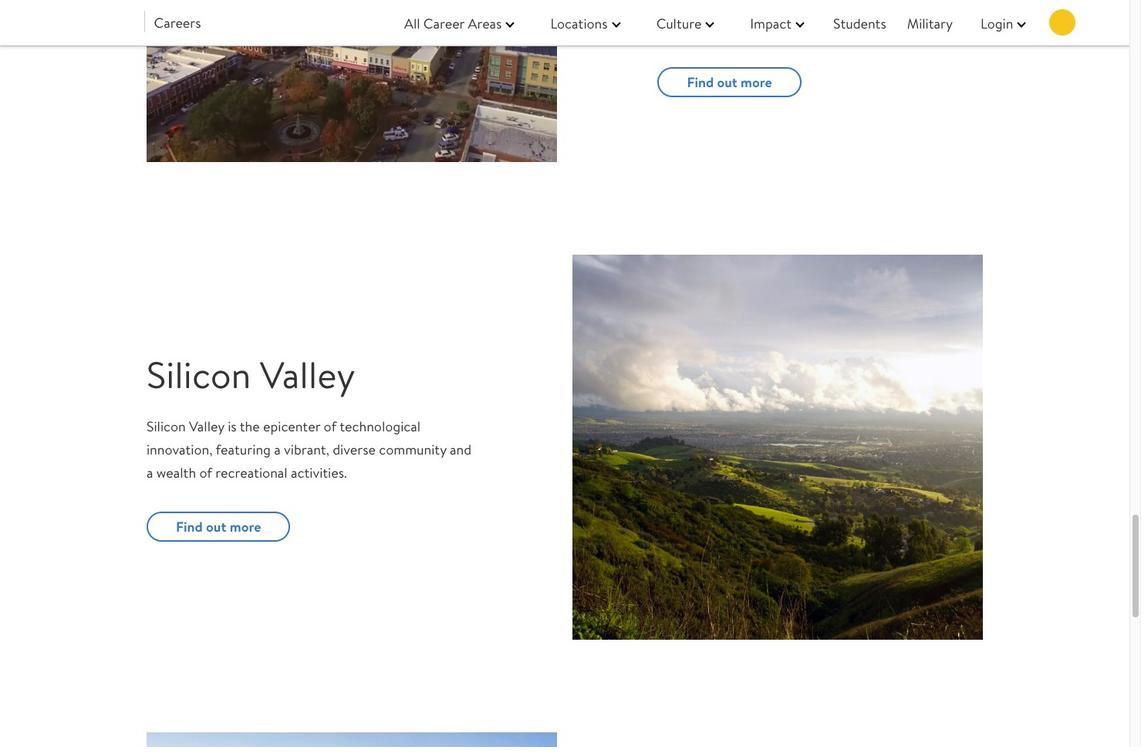 Task type: describe. For each thing, give the bounding box(es) containing it.
find out more for the left "find out more" link
[[176, 517, 261, 537]]

wealth
[[157, 463, 196, 482]]

silicon for silicon valley
[[147, 349, 251, 400]]

and
[[450, 440, 472, 459]]

activities.
[[291, 463, 347, 482]]

military
[[908, 14, 953, 33]]

is
[[228, 417, 237, 436]]

diverse
[[333, 440, 376, 459]]

areas
[[468, 14, 502, 33]]

find for the left "find out more" link
[[176, 517, 203, 537]]

find out more for "find out more" link to the top
[[687, 73, 773, 92]]

students link
[[827, 12, 887, 34]]

valley for silicon valley is the epicenter of technological innovation, featuring a vibrant, diverse community and a wealth of recreational activities.
[[189, 417, 225, 436]]

innovation,
[[147, 440, 213, 459]]

1 vertical spatial of
[[199, 463, 212, 482]]

more for the left "find out more" link
[[230, 517, 261, 537]]

the
[[240, 417, 260, 436]]

careers link
[[54, 12, 201, 35]]

recreational
[[216, 463, 288, 482]]

out for "find out more" link to the top
[[718, 73, 738, 92]]

silicon for silicon valley is the epicenter of technological innovation, featuring a vibrant, diverse community and a wealth of recreational activities.
[[147, 417, 186, 436]]

all career areas link
[[391, 12, 523, 34]]

locations link
[[537, 12, 629, 34]]

find for "find out more" link to the top
[[687, 73, 714, 92]]

locations
[[551, 14, 608, 33]]

community
[[379, 440, 447, 459]]

Silicon Valley is the epicenter of technological innovation, featuring a vibrant, diverse community and a wealth of recreational activities. text field
[[147, 415, 472, 484]]

0 horizontal spatial find out more link
[[147, 512, 291, 542]]

login link
[[967, 12, 1035, 34]]

1 vertical spatial a
[[147, 463, 153, 482]]

all
[[404, 14, 420, 33]]

silicon valley is the epicenter of technological innovation, featuring a vibrant, diverse community and a wealth of recreational activities.
[[147, 417, 472, 482]]

impact link
[[737, 12, 813, 34]]

culture link
[[643, 12, 723, 34]]

login
[[981, 14, 1014, 33]]

military link
[[901, 12, 953, 34]]



Task type: vqa. For each thing, say whether or not it's contained in the screenshot.
Protection
no



Task type: locate. For each thing, give the bounding box(es) containing it.
find out more link down the recreational
[[147, 512, 291, 542]]

careers
[[154, 13, 201, 33]]

vibrant,
[[284, 440, 330, 459]]

silicon inside silicon valley is the epicenter of technological innovation, featuring a vibrant, diverse community and a wealth of recreational activities.
[[147, 417, 186, 436]]

featuring
[[216, 440, 271, 459]]

silicon
[[147, 349, 251, 400], [147, 417, 186, 436]]

valley for silicon valley
[[260, 349, 355, 400]]

more down impact
[[741, 73, 773, 92]]

0 vertical spatial find
[[687, 73, 714, 92]]

silicon up the 'innovation,'
[[147, 417, 186, 436]]

find out more down the recreational
[[176, 517, 261, 537]]

0 horizontal spatial more
[[230, 517, 261, 537]]

0 vertical spatial a
[[274, 440, 281, 459]]

valley
[[260, 349, 355, 400], [189, 417, 225, 436]]

1 horizontal spatial find out more link
[[658, 67, 802, 97]]

more for "find out more" link to the top
[[741, 73, 773, 92]]

a
[[274, 440, 281, 459], [147, 463, 153, 482]]

0 vertical spatial silicon
[[147, 349, 251, 400]]

0 horizontal spatial valley
[[189, 417, 225, 436]]

more down the recreational
[[230, 517, 261, 537]]

silicon up is
[[147, 349, 251, 400]]

1 horizontal spatial out
[[718, 73, 738, 92]]

culture
[[657, 14, 702, 33]]

find down the culture link
[[687, 73, 714, 92]]

0 horizontal spatial of
[[199, 463, 212, 482]]

0 horizontal spatial find out more
[[176, 517, 261, 537]]

of
[[324, 417, 337, 436], [199, 463, 212, 482]]

career
[[424, 14, 465, 33]]

out down the culture link
[[718, 73, 738, 92]]

more
[[741, 73, 773, 92], [230, 517, 261, 537]]

1 vertical spatial more
[[230, 517, 261, 537]]

silicon valley
[[147, 349, 355, 400]]

find out more down impact
[[687, 73, 773, 92]]

None text field
[[658, 0, 984, 39]]

1 vertical spatial find out more
[[176, 517, 261, 537]]

1 horizontal spatial a
[[274, 440, 281, 459]]

a down epicenter
[[274, 440, 281, 459]]

find out more link
[[658, 67, 802, 97], [147, 512, 291, 542]]

find out more link down impact
[[658, 67, 802, 97]]

0 vertical spatial valley
[[260, 349, 355, 400]]

0 vertical spatial find out more
[[687, 73, 773, 92]]

1 vertical spatial out
[[206, 517, 227, 537]]

of right wealth
[[199, 463, 212, 482]]

0 vertical spatial find out more link
[[658, 67, 802, 97]]

epicenter
[[263, 417, 321, 436]]

of up vibrant,
[[324, 417, 337, 436]]

0 horizontal spatial out
[[206, 517, 227, 537]]

1 horizontal spatial find out more
[[687, 73, 773, 92]]

1 horizontal spatial valley
[[260, 349, 355, 400]]

2 silicon from the top
[[147, 417, 186, 436]]

0 horizontal spatial find
[[176, 517, 203, 537]]

impact
[[751, 14, 792, 33]]

find down wealth
[[176, 517, 203, 537]]

0 horizontal spatial a
[[147, 463, 153, 482]]

view of silicon valley from the hills after a passing storm image
[[573, 189, 984, 706]]

1 vertical spatial find
[[176, 517, 203, 537]]

out for the left "find out more" link
[[206, 517, 227, 537]]

1 vertical spatial find out more link
[[147, 512, 291, 542]]

0 vertical spatial more
[[741, 73, 773, 92]]

0 vertical spatial out
[[718, 73, 738, 92]]

out
[[718, 73, 738, 92], [206, 517, 227, 537]]

1 silicon from the top
[[147, 349, 251, 400]]

find
[[687, 73, 714, 92], [176, 517, 203, 537]]

a left wealth
[[147, 463, 153, 482]]

technological
[[340, 417, 421, 436]]

1 horizontal spatial find
[[687, 73, 714, 92]]

1 horizontal spatial of
[[324, 417, 337, 436]]

1 vertical spatial silicon
[[147, 417, 186, 436]]

valley up epicenter
[[260, 349, 355, 400]]

1 horizontal spatial more
[[741, 73, 773, 92]]

valley inside silicon valley is the epicenter of technological innovation, featuring a vibrant, diverse community and a wealth of recreational activities.
[[189, 417, 225, 436]]

out down the recreational
[[206, 517, 227, 537]]

students
[[834, 14, 887, 33]]

1 vertical spatial valley
[[189, 417, 225, 436]]

0 vertical spatial of
[[324, 417, 337, 436]]

valley left is
[[189, 417, 225, 436]]

all career areas
[[404, 14, 502, 33]]

find out more
[[687, 73, 773, 92], [176, 517, 261, 537]]



